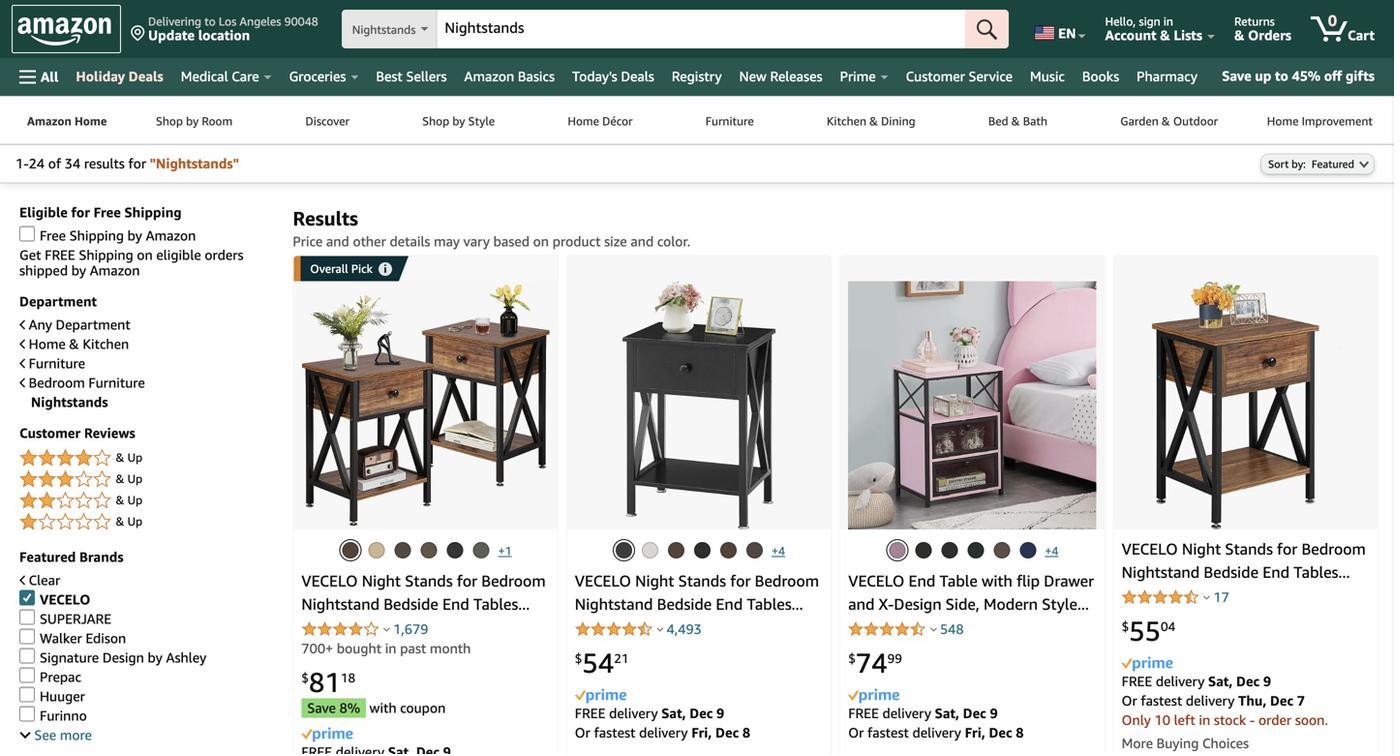 Task type: describe. For each thing, give the bounding box(es) containing it.
17
[[1214, 589, 1229, 605]]

& up for 3 stars & up element
[[116, 472, 143, 486]]

bedroom for vecelo night stands for bedroom nightstand bedside end tables with drawer storage, rustic brown
[[1302, 540, 1366, 558]]

sat, for 74
[[935, 705, 960, 721]]

nightstands inside department element
[[31, 394, 108, 410]]

8%
[[339, 700, 360, 716]]

& down 3 stars & up element
[[116, 493, 124, 507]]

up for 4 stars & up element
[[127, 451, 143, 464]]

vecelo for vecelo night stands for bedroom nightstand bedside end tables with drawer storage, matte black
[[575, 572, 631, 590]]

popover image for 4,493
[[657, 627, 664, 632]]

overall pick
[[310, 262, 373, 275]]

brown inside vecelo night stands for bedroom nightstand bedside end tables with drawer storage, (set of 2), rustic brown
[[348, 641, 393, 660]]

edison
[[86, 630, 126, 646]]

location
[[198, 27, 250, 43]]

music
[[1030, 68, 1065, 84]]

2 horizontal spatial in
[[1199, 712, 1211, 728]]

any
[[29, 317, 52, 333]]

0
[[1328, 11, 1337, 30]]

prime link
[[831, 63, 897, 90]]

rustic inside vecelo night stands for bedroom nightstand bedside end tables with drawer storage, rustic brown
[[1274, 586, 1316, 605]]

bed & bath
[[988, 114, 1048, 128]]

tables for brown
[[1294, 563, 1339, 581]]

& down the reviews
[[116, 451, 124, 464]]

4 stars & up element
[[19, 447, 273, 470]]

sort
[[1268, 158, 1289, 170]]

home for home improvement
[[1267, 114, 1299, 128]]

end for vecelo night stands for bedroom nightstand bedside end tables with drawer storage, (set of 2), rustic brown
[[443, 595, 469, 613]]

81
[[309, 666, 341, 698]]

bed & bath link
[[952, 97, 1084, 143]]

outdoor
[[1173, 114, 1218, 128]]

$ 55 04
[[1122, 615, 1176, 647]]

style inside shop by style link
[[468, 114, 495, 128]]

navigation navigation
[[0, 0, 1394, 144]]

pharmacy
[[1137, 68, 1198, 84]]

office,
[[917, 641, 962, 660]]

soon.
[[1295, 712, 1328, 728]]

& inside returns & orders
[[1235, 27, 1245, 43]]

for inside vecelo night stands for bedroom nightstand bedside end tables with drawer storage, matte black
[[730, 572, 751, 590]]

1 vertical spatial department
[[56, 317, 130, 333]]

& left lists
[[1160, 27, 1170, 43]]

hello,
[[1105, 15, 1136, 28]]

up for 3 stars & up element
[[127, 472, 143, 486]]

stands for matte
[[678, 572, 726, 590]]

results
[[293, 207, 358, 230]]

amazon up eligible
[[146, 227, 196, 243]]

1,
[[894, 665, 907, 683]]

2 stars & up element
[[19, 489, 273, 513]]

0 horizontal spatial furniture
[[29, 355, 85, 371]]

customer reviews element
[[19, 447, 273, 534]]

9 for 54
[[717, 705, 725, 721]]

tables for of
[[474, 595, 518, 613]]

vecelo for vecelo night stands for bedroom nightstand bedside end tables with drawer storage, rustic brown
[[1122, 540, 1178, 558]]

free delivery sat, dec 9 or fastest delivery thu, dec 7
[[1122, 673, 1305, 709]]

9 for 74
[[990, 705, 998, 721]]

end for vecelo night stands for bedroom nightstand bedside end tables with drawer storage, rustic brown
[[1263, 563, 1290, 581]]

department element
[[19, 317, 273, 410]]

signature
[[40, 650, 99, 666]]

design inside vecelo end table with flip drawer and x-design side, modern style and studry nightstand for bedroom office, easy assembly, set of 1, pink
[[894, 595, 942, 613]]

or fastest delivery thu, dec 7 element
[[1122, 693, 1305, 709]]

save for save up to 45% off gifts
[[1222, 68, 1252, 84]]

nightstand inside vecelo end table with flip drawer and x-design side, modern style and studry nightstand for bedroom office, easy assembly, set of 1, pink
[[928, 618, 1006, 636]]

customer reviews
[[19, 425, 135, 441]]

34
[[65, 156, 81, 172]]

see more button
[[19, 727, 92, 743]]

3 & up link from the top
[[19, 489, 273, 513]]

by down best sellers link
[[453, 114, 465, 128]]

side,
[[946, 595, 980, 613]]

popover image for 548
[[930, 627, 937, 632]]

music link
[[1021, 63, 1074, 90]]

with for vecelo night stands for bedroom nightstand bedside end tables with drawer storage, matte black
[[575, 618, 606, 636]]

overall
[[310, 262, 348, 275]]

rustic inside vecelo night stands for bedroom nightstand bedside end tables with drawer storage, (set of 2), rustic brown
[[302, 641, 344, 660]]

prepac link
[[19, 668, 81, 685]]

to inside delivering to los angeles 90048 update location
[[204, 15, 216, 28]]

bedside for rustic
[[1204, 563, 1259, 581]]

new releases
[[739, 68, 823, 84]]

free delivery sat, dec 9 element for vecelo end table with flip drawer and x-design side, modern style and studry nightstand for bedroom office, easy assembly, set of 1, pink
[[848, 705, 998, 721]]

groceries link
[[280, 63, 367, 90]]

1 horizontal spatial to
[[1275, 68, 1289, 84]]

registry
[[672, 68, 722, 84]]

all button
[[11, 58, 67, 96]]

buying
[[1157, 735, 1199, 751]]

amazon prime image for vecelo night stands for bedroom nightstand bedside end tables with drawer storage, matte black
[[575, 689, 626, 703]]

superjare
[[40, 611, 111, 627]]

checkbox image for walker edison
[[19, 629, 35, 644]]

night for vecelo night stands for bedroom nightstand bedside end tables with drawer storage, (set of 2), rustic brown
[[362, 572, 401, 590]]

$ for 74
[[848, 651, 856, 666]]

other
[[353, 233, 386, 249]]

save 8% with coupon
[[307, 700, 446, 716]]

popover image for 1,679
[[383, 627, 390, 632]]

eligible for free shipping
[[19, 204, 182, 220]]

or fastest delivery fri, dec 8 element for 54
[[575, 725, 750, 741]]

style inside vecelo end table with flip drawer and x-design side, modern style and studry nightstand for bedroom office, easy assembly, set of 1, pink
[[1042, 595, 1078, 613]]

product
[[553, 233, 601, 249]]

modern
[[984, 595, 1038, 613]]

deals for today's deals
[[621, 68, 654, 84]]

700+ bought in past month
[[302, 640, 471, 656]]

today's
[[572, 68, 617, 84]]

walker edison
[[40, 630, 126, 646]]

extender expand image
[[20, 728, 31, 739]]

dining
[[881, 114, 916, 128]]

holiday deals link
[[67, 63, 172, 90]]

+4 link for 54
[[772, 544, 785, 558]]

details
[[390, 233, 430, 249]]

featured brands element
[[19, 572, 273, 743]]

only
[[1122, 712, 1151, 728]]

checkbox image for superjare
[[19, 609, 35, 625]]

+4 for 54
[[772, 544, 785, 558]]

0 vertical spatial furniture link
[[669, 97, 790, 143]]

2 vertical spatial furniture
[[89, 375, 145, 391]]

amazon prime image down the $ 55 04
[[1122, 657, 1173, 672]]

color.
[[657, 233, 691, 249]]

night for vecelo night stands for bedroom nightstand bedside end tables with drawer storage, rustic brown
[[1182, 540, 1221, 558]]

1 vertical spatial shipping
[[69, 227, 124, 243]]

bedroom for vecelo night stands for bedroom nightstand bedside end tables with drawer storage, matte black
[[755, 572, 819, 590]]

fastest for 74
[[868, 725, 909, 741]]

548 link
[[940, 621, 964, 637]]

1 vertical spatial furniture link
[[19, 355, 85, 371]]

+4 link for 74
[[1045, 544, 1059, 558]]

2),
[[504, 618, 522, 636]]

free inside free shipping by amazon get free shipping on eligible orders shipped by amazon
[[45, 247, 75, 263]]

furinno link
[[19, 706, 87, 724]]

stock
[[1214, 712, 1246, 728]]

home improvement
[[1267, 114, 1373, 128]]

save up to 45% off gifts link
[[1214, 64, 1383, 89]]

free shipping by amazon get free shipping on eligible orders shipped by amazon
[[19, 227, 244, 278]]

vecelo end table with flip drawer and x-design side, modern style and studry nightstand for bedroom office, easy assembly, set of 1, pink link
[[848, 572, 1094, 683]]

with for vecelo night stands for bedroom nightstand bedside end tables with drawer storage, rustic brown
[[1122, 586, 1153, 605]]

fri, for 74
[[965, 725, 985, 741]]

on inside free shipping by amazon get free shipping on eligible orders shipped by amazon
[[137, 247, 153, 263]]

easy
[[966, 641, 998, 660]]

1,679
[[393, 621, 428, 637]]

clear link
[[19, 572, 60, 588]]

amazon down 'all'
[[27, 114, 71, 128]]

home & kitchen link
[[19, 336, 129, 352]]

vecelo night stands for bedroom nightstand bedside end tables with drawer storage, (set of 2), rustic brown image
[[302, 284, 550, 527]]

free for the or fastest delivery thu, dec 7 element at the bottom right of page
[[1122, 673, 1152, 689]]

9 inside the free delivery sat, dec 9 or fastest delivery thu, dec 7
[[1263, 673, 1271, 689]]

discover link
[[269, 97, 386, 143]]

0 horizontal spatial of
[[48, 156, 61, 172]]

amazon home link
[[15, 97, 119, 143]]

kitchen inside department element
[[83, 336, 129, 352]]

by left room
[[186, 114, 199, 128]]

checkbox image for vecelo
[[19, 590, 35, 606]]

0 horizontal spatial featured
[[19, 549, 76, 565]]

home décor
[[568, 114, 633, 128]]

save for save 8% with coupon
[[307, 700, 336, 716]]

and left x-
[[848, 595, 875, 613]]

account & lists
[[1105, 27, 1203, 43]]

-
[[1250, 712, 1255, 728]]

home for home & kitchen
[[29, 336, 66, 352]]

for inside vecelo end table with flip drawer and x-design side, modern style and studry nightstand for bedroom office, easy assembly, set of 1, pink
[[1010, 618, 1030, 636]]

17 link
[[1214, 589, 1229, 605]]

registry link
[[663, 63, 731, 90]]

storage, for (set
[[391, 618, 449, 636]]

sat, for 54
[[662, 705, 686, 721]]

by down eligible for free shipping
[[127, 227, 142, 243]]

& up for "1 star & up" element
[[116, 515, 143, 528]]

medical care
[[181, 68, 259, 84]]

checkbox image for huuger
[[19, 687, 35, 702]]

+4 for 74
[[1045, 544, 1059, 558]]

by right shipped
[[71, 262, 86, 278]]

matte
[[727, 618, 768, 636]]

sat, inside the free delivery sat, dec 9 or fastest delivery thu, dec 7
[[1208, 673, 1233, 689]]

& right bed
[[1012, 114, 1020, 128]]

stands for (set
[[405, 572, 453, 590]]

books link
[[1074, 63, 1128, 90]]

sort by: featured
[[1268, 158, 1355, 170]]

more
[[1122, 735, 1153, 751]]

up
[[1255, 68, 1272, 84]]

2 vertical spatial shipping
[[79, 247, 133, 263]]

night for vecelo night stands for bedroom nightstand bedside end tables with drawer storage, matte black
[[635, 572, 674, 590]]

kitchen & dining link
[[790, 97, 952, 143]]

1 star & up element
[[19, 511, 273, 534]]

price
[[293, 233, 323, 249]]

huuger link
[[19, 687, 85, 704]]

2 & up link from the top
[[19, 468, 273, 491]]

bedside for (set
[[384, 595, 438, 613]]

vecelo end table with flip drawer and x-design side, modern style and studry nightstand for bedroom office, easy assembly, set of 1, pink
[[848, 572, 1094, 683]]

orders
[[205, 247, 244, 263]]

account
[[1105, 27, 1157, 43]]

checkbox image for prepac
[[19, 668, 35, 683]]

& inside department element
[[69, 336, 79, 352]]

customer for customer service
[[906, 68, 965, 84]]

basics
[[518, 68, 555, 84]]

flip
[[1017, 572, 1040, 590]]

vecelo night stands for bedroom nightstand bedside end tables with drawer storage, (set of 2), rustic brown link
[[302, 572, 546, 660]]

design inside signature design by ashley link
[[102, 650, 144, 666]]

update
[[148, 27, 195, 43]]

assembly,
[[1002, 641, 1072, 660]]



Task type: locate. For each thing, give the bounding box(es) containing it.
0 horizontal spatial storage,
[[391, 618, 449, 636]]

in for sign
[[1164, 15, 1173, 28]]

1 8 from the left
[[743, 725, 750, 741]]

1 vertical spatial featured
[[19, 549, 76, 565]]

and up 74
[[848, 618, 875, 636]]

1 horizontal spatial sat,
[[935, 705, 960, 721]]

1 or fastest delivery fri, dec 8 element from the left
[[575, 725, 750, 741]]

1 horizontal spatial 9
[[990, 705, 998, 721]]

0 horizontal spatial night
[[362, 572, 401, 590]]

or fastest delivery fri, dec 8 element down the pink
[[848, 725, 1024, 741]]

storage, inside vecelo night stands for bedroom nightstand bedside end tables with drawer storage, rustic brown
[[1211, 586, 1270, 605]]

4 & up link from the top
[[19, 511, 273, 534]]

order
[[1259, 712, 1292, 728]]

save inside navigation navigation
[[1222, 68, 1252, 84]]

0 vertical spatial style
[[468, 114, 495, 128]]

reviews
[[84, 425, 135, 441]]

fastest up 10
[[1141, 693, 1182, 709]]

2 shop from the left
[[422, 114, 449, 128]]

night up 4,493
[[635, 572, 674, 590]]

up up 3 stars & up element
[[127, 451, 143, 464]]

care
[[232, 68, 259, 84]]

more
[[60, 727, 92, 743]]

2 vertical spatial of
[[875, 665, 890, 683]]

0 horizontal spatial sat,
[[662, 705, 686, 721]]

& left the orders
[[1235, 27, 1245, 43]]

with up 700+
[[302, 618, 332, 636]]

10
[[1155, 712, 1171, 728]]

to right the up
[[1275, 68, 1289, 84]]

save down 81
[[307, 700, 336, 716]]

customer left service
[[906, 68, 965, 84]]

vecelo inside vecelo night stands for bedroom nightstand bedside end tables with drawer storage, (set of 2), rustic brown
[[302, 572, 358, 590]]

style right modern
[[1042, 595, 1078, 613]]

vecelo inside 'vecelo' link
[[40, 592, 90, 608]]

free down 54
[[575, 705, 606, 721]]

bedroom furniture link
[[19, 375, 145, 391]]

amazon down eligible for free shipping
[[90, 262, 140, 278]]

garden & outdoor link
[[1084, 97, 1255, 143]]

save left the up
[[1222, 68, 1252, 84]]

checkbox image down clear link
[[19, 590, 35, 606]]

1 horizontal spatial furniture link
[[669, 97, 790, 143]]

bed
[[988, 114, 1009, 128]]

1 horizontal spatial fri,
[[965, 725, 985, 741]]

bedroom furniture
[[29, 375, 145, 391]]

home up sort
[[1267, 114, 1299, 128]]

8 for 74
[[1016, 725, 1024, 741]]

1 +4 from the left
[[772, 544, 785, 558]]

1 up from the top
[[127, 451, 143, 464]]

amazon prime image
[[1122, 657, 1173, 672], [575, 689, 626, 703], [848, 689, 900, 703], [302, 728, 353, 742]]

bedroom inside vecelo night stands for bedroom nightstand bedside end tables with drawer storage, (set of 2), rustic brown
[[481, 572, 546, 590]]

1 horizontal spatial customer
[[906, 68, 965, 84]]

amazon prime image for vecelo end table with flip drawer and x-design side, modern style and studry nightstand for bedroom office, easy assembly, set of 1, pink
[[848, 689, 900, 703]]

up down 4 stars & up element
[[127, 472, 143, 486]]

0 horizontal spatial or
[[575, 725, 591, 741]]

amazon image
[[17, 17, 111, 46]]

1 vertical spatial rustic
[[302, 641, 344, 660]]

home inside "link"
[[568, 114, 599, 128]]

or for 74
[[848, 725, 864, 741]]

storage, for matte
[[664, 618, 723, 636]]

shop down the sellers
[[422, 114, 449, 128]]

storage, inside vecelo night stands for bedroom nightstand bedside end tables with drawer storage, (set of 2), rustic brown
[[391, 618, 449, 636]]

with inside vecelo night stands for bedroom nightstand bedside end tables with drawer storage, rustic brown
[[1122, 586, 1153, 605]]

ashley
[[166, 650, 207, 666]]

bedside for matte
[[657, 595, 712, 613]]

stands up 1,679 link
[[405, 572, 453, 590]]

0 vertical spatial rustic
[[1274, 586, 1316, 605]]

stands inside vecelo night stands for bedroom nightstand bedside end tables with drawer storage, (set of 2), rustic brown
[[405, 572, 453, 590]]

vecelo end table with flip drawer and x-design side, modern style and studry nightstand for bedroom office, easy assembly,... image
[[848, 281, 1097, 529]]

brands
[[79, 549, 124, 565]]

garden
[[1121, 114, 1159, 128]]

books
[[1082, 68, 1119, 84]]

night up 1,679
[[362, 572, 401, 590]]

all
[[41, 69, 58, 85]]

0 horizontal spatial save
[[307, 700, 336, 716]]

2 vertical spatial in
[[1199, 712, 1211, 728]]

2 horizontal spatial furniture
[[706, 114, 754, 128]]

medical care link
[[172, 63, 280, 90]]

popover image left 4,493
[[657, 627, 664, 632]]

55
[[1129, 615, 1161, 647]]

or inside the free delivery sat, dec 9 or fastest delivery thu, dec 7
[[1122, 693, 1137, 709]]

end
[[1263, 563, 1290, 581], [909, 572, 936, 590], [443, 595, 469, 613], [716, 595, 743, 613]]

04
[[1161, 619, 1176, 634]]

holiday deals
[[76, 68, 163, 84]]

$ 74 99
[[848, 647, 902, 679]]

0 horizontal spatial fri,
[[692, 725, 712, 741]]

shop for shop by room
[[156, 114, 183, 128]]

tables inside vecelo night stands for bedroom nightstand bedside end tables with drawer storage, (set of 2), rustic brown
[[474, 595, 518, 613]]

free right the get
[[45, 247, 75, 263]]

& up up 3 stars & up element
[[116, 451, 143, 464]]

popover image
[[1204, 595, 1211, 600], [383, 627, 390, 632], [657, 627, 664, 632], [930, 627, 937, 632]]

0 vertical spatial to
[[204, 15, 216, 28]]

$ for 55
[[1122, 619, 1129, 634]]

design
[[894, 595, 942, 613], [102, 650, 144, 666]]

1 horizontal spatial free
[[94, 204, 121, 220]]

& up link down 4 stars & up element
[[19, 489, 273, 513]]

eligible
[[156, 247, 201, 263]]

end inside vecelo night stands for bedroom nightstand bedside end tables with drawer storage, matte black
[[716, 595, 743, 613]]

kitchen inside navigation navigation
[[827, 114, 867, 128]]

drawer inside vecelo night stands for bedroom nightstand bedside end tables with drawer storage, matte black
[[610, 618, 660, 636]]

vecelo up 04
[[1122, 540, 1178, 558]]

past
[[400, 640, 426, 656]]

delivery
[[1156, 673, 1205, 689], [1186, 693, 1235, 709], [609, 705, 658, 721], [883, 705, 931, 721], [639, 725, 688, 741], [913, 725, 961, 741]]

with inside vecelo end table with flip drawer and x-design side, modern style and studry nightstand for bedroom office, easy assembly, set of 1, pink
[[982, 572, 1013, 590]]

by inside featured brands element
[[148, 650, 163, 666]]

nightstands down bedroom furniture link on the left of page
[[31, 394, 108, 410]]

with up 54
[[575, 618, 606, 636]]

4 checkbox image from the top
[[19, 648, 35, 664]]

drawer for vecelo night stands for bedroom nightstand bedside end tables with drawer storage, matte black
[[610, 618, 660, 636]]

0 horizontal spatial +4 link
[[772, 544, 785, 558]]

popover image for 17
[[1204, 595, 1211, 600]]

with inside vecelo night stands for bedroom nightstand bedside end tables with drawer storage, (set of 2), rustic brown
[[302, 618, 332, 636]]

free for 74 or fastest delivery fri, dec 8 'element'
[[848, 705, 879, 721]]

bedside inside vecelo night stands for bedroom nightstand bedside end tables with drawer storage, rustic brown
[[1204, 563, 1259, 581]]

1 vertical spatial checkbox image
[[19, 706, 35, 722]]

kitchen down prime
[[827, 114, 867, 128]]

nightstand up 04
[[1122, 563, 1200, 581]]

x-
[[879, 595, 894, 613]]

2 horizontal spatial bedside
[[1204, 563, 1259, 581]]

1 checkbox image from the top
[[19, 609, 35, 625]]

fastest inside the free delivery sat, dec 9 or fastest delivery thu, dec 7
[[1141, 693, 1182, 709]]

pink
[[911, 665, 942, 683]]

0 vertical spatial customer
[[906, 68, 965, 84]]

hello, sign in
[[1105, 15, 1173, 28]]

vecelo night stands for bedroom nightstand bedside end tables with drawer storage, matte black image
[[622, 281, 776, 529]]

with inside vecelo night stands for bedroom nightstand bedside end tables with drawer storage, matte black
[[575, 618, 606, 636]]

popover image left 548 link
[[930, 627, 937, 632]]

2 +4 link from the left
[[1045, 544, 1059, 558]]

2 deals from the left
[[621, 68, 654, 84]]

& up for 4 stars & up element
[[116, 451, 143, 464]]

furniture link down new at the top right of the page
[[669, 97, 790, 143]]

3 checkbox image from the top
[[19, 629, 35, 644]]

and right size
[[631, 233, 654, 249]]

0 horizontal spatial in
[[385, 640, 397, 656]]

1 vertical spatial nightstands
[[31, 394, 108, 410]]

up for 2 stars & up element
[[127, 493, 143, 507]]

1 horizontal spatial design
[[894, 595, 942, 613]]

1 fri, from the left
[[692, 725, 712, 741]]

décor
[[602, 114, 633, 128]]

& down 2 stars & up element
[[116, 515, 124, 528]]

or
[[1122, 693, 1137, 709], [575, 725, 591, 741], [848, 725, 864, 741]]

0 horizontal spatial nightstands
[[31, 394, 108, 410]]

vecelo night stands for bedroom nightstand bedside end tables with drawer storage, rustic brown
[[1122, 540, 1366, 605]]

1 horizontal spatial or
[[848, 725, 864, 741]]

0 vertical spatial kitchen
[[827, 114, 867, 128]]

1-24 of 34 results for "nightstands"
[[15, 156, 239, 172]]

free delivery sat, dec 9 element for vecelo night stands for bedroom nightstand bedside end tables with drawer storage, matte black
[[575, 705, 725, 721]]

checkbox image inside superjare link
[[19, 609, 35, 625]]

furniture inside navigation navigation
[[706, 114, 754, 128]]

vecelo night stands for bedroom nightstand bedside end tables with drawer storage, rustic brown link
[[1122, 540, 1366, 605]]

0 horizontal spatial style
[[468, 114, 495, 128]]

today's deals link
[[564, 63, 663, 90]]

signature design by ashley link
[[19, 648, 207, 666]]

fastest down the $ 54 21
[[594, 725, 636, 741]]

1 free delivery sat, dec 9 or fastest delivery fri, dec 8 from the left
[[575, 705, 750, 741]]

& up down 2 stars & up element
[[116, 515, 143, 528]]

0 horizontal spatial kitchen
[[83, 336, 129, 352]]

& up link
[[19, 447, 273, 470], [19, 468, 273, 491], [19, 489, 273, 513], [19, 511, 273, 534]]

0 vertical spatial checkbox image
[[19, 609, 35, 625]]

1 horizontal spatial +4
[[1045, 544, 1059, 558]]

sat,
[[1208, 673, 1233, 689], [662, 705, 686, 721], [935, 705, 960, 721]]

storage,
[[1211, 586, 1270, 605], [391, 618, 449, 636], [664, 618, 723, 636]]

department up home & kitchen
[[56, 317, 130, 333]]

(set
[[453, 618, 481, 636]]

1 horizontal spatial fastest
[[868, 725, 909, 741]]

0 horizontal spatial 8
[[743, 725, 750, 741]]

for inside vecelo night stands for bedroom nightstand bedside end tables with drawer storage, (set of 2), rustic brown
[[457, 572, 477, 590]]

home improvement link
[[1255, 97, 1386, 143]]

checkbox image down 'vecelo' link
[[19, 609, 35, 625]]

results
[[84, 156, 125, 172]]

$ down 700+
[[302, 671, 309, 686]]

drawer up 04
[[1157, 586, 1207, 605]]

left
[[1174, 712, 1196, 728]]

customer inside 'link'
[[906, 68, 965, 84]]

1 horizontal spatial rustic
[[1274, 586, 1316, 605]]

on left eligible
[[137, 247, 153, 263]]

or fastest delivery fri, dec 8 element for 74
[[848, 725, 1024, 741]]

checkbox image
[[19, 609, 35, 625], [19, 706, 35, 722]]

& right garden
[[1162, 114, 1170, 128]]

$ left 99
[[848, 651, 856, 666]]

in right sign
[[1164, 15, 1173, 28]]

amazon prime image for vecelo night stands for bedroom nightstand bedside end tables with drawer storage, (set of 2), rustic brown
[[302, 728, 353, 742]]

stands up 17 link
[[1225, 540, 1273, 558]]

free delivery sat, dec 9 or fastest delivery fri, dec 8 for 74
[[848, 705, 1024, 741]]

or down set at the right of page
[[848, 725, 864, 741]]

0 horizontal spatial design
[[102, 650, 144, 666]]

checkbox image left walker
[[19, 629, 35, 644]]

featured left dropdown "image"
[[1312, 158, 1355, 170]]

night inside vecelo night stands for bedroom nightstand bedside end tables with drawer storage, (set of 2), rustic brown
[[362, 572, 401, 590]]

$ for 54
[[575, 651, 582, 666]]

checkbox image up extender expand image
[[19, 706, 35, 722]]

1 shop from the left
[[156, 114, 183, 128]]

54
[[582, 647, 614, 679]]

None submit
[[965, 10, 1009, 48]]

furniture down home & kitchen link
[[29, 355, 85, 371]]

night inside vecelo night stands for bedroom nightstand bedside end tables with drawer storage, rustic brown
[[1182, 540, 1221, 558]]

size
[[604, 233, 627, 249]]

fastest for 54
[[594, 725, 636, 741]]

drawer up the bought
[[336, 618, 387, 636]]

night inside vecelo night stands for bedroom nightstand bedside end tables with drawer storage, matte black
[[635, 572, 674, 590]]

0 vertical spatial nightstands
[[352, 23, 416, 36]]

free delivery sat, dec 9 element
[[1122, 673, 1271, 689], [575, 705, 725, 721], [848, 705, 998, 721], [302, 744, 451, 754]]

with up 55
[[1122, 586, 1153, 605]]

1 vertical spatial brown
[[348, 641, 393, 660]]

0 vertical spatial save
[[1222, 68, 1252, 84]]

discover
[[305, 114, 350, 128]]

end inside vecelo end table with flip drawer and x-design side, modern style and studry nightstand for bedroom office, easy assembly, set of 1, pink
[[909, 572, 936, 590]]

2 free delivery sat, dec 9 or fastest delivery fri, dec 8 from the left
[[848, 705, 1024, 741]]

& up link down 3 stars & up element
[[19, 511, 273, 534]]

deals right the today's
[[621, 68, 654, 84]]

vecelo night stands for bedroom nightstand bedside end tables with drawer storage, matte black link
[[575, 572, 819, 636]]

2 horizontal spatial tables
[[1294, 563, 1339, 581]]

& up for 2 stars & up element
[[116, 493, 143, 507]]

6 checkbox image from the top
[[19, 687, 35, 702]]

customer for customer reviews
[[19, 425, 81, 441]]

new
[[739, 68, 767, 84]]

& up link up 2 stars & up element
[[19, 447, 273, 470]]

amazon inside 'link'
[[464, 68, 514, 84]]

kitchen down 'any department'
[[83, 336, 129, 352]]

angeles
[[240, 15, 281, 28]]

2 horizontal spatial sat,
[[1208, 673, 1233, 689]]

none submit inside nightstands search field
[[965, 10, 1009, 48]]

free for or fastest delivery fri, dec 8 'element' associated with 54
[[575, 705, 606, 721]]

nightstand up the bought
[[302, 595, 380, 613]]

superjare link
[[19, 609, 111, 627]]

1 horizontal spatial style
[[1042, 595, 1078, 613]]

$ left 04
[[1122, 619, 1129, 634]]

los
[[219, 15, 237, 28]]

prime
[[840, 68, 876, 84]]

2 horizontal spatial or
[[1122, 693, 1137, 709]]

21
[[614, 651, 629, 666]]

bedside inside vecelo night stands for bedroom nightstand bedside end tables with drawer storage, matte black
[[657, 595, 712, 613]]

bedroom inside department element
[[29, 375, 85, 391]]

checkbox image
[[19, 226, 35, 242], [19, 590, 35, 606], [19, 629, 35, 644], [19, 648, 35, 664], [19, 668, 35, 683], [19, 687, 35, 702]]

with right 8%
[[370, 700, 397, 716]]

& left dining on the right of page
[[870, 114, 878, 128]]

2 & up from the top
[[116, 472, 143, 486]]

kitchen & dining
[[827, 114, 916, 128]]

customer service
[[906, 68, 1013, 84]]

free delivery sat, dec 9 element up the or fastest delivery thu, dec 7 element at the bottom right of page
[[1122, 673, 1271, 689]]

1 horizontal spatial free delivery sat, dec 9 or fastest delivery fri, dec 8
[[848, 705, 1024, 741]]

0 vertical spatial department
[[19, 293, 97, 309]]

$
[[1122, 619, 1129, 634], [575, 651, 582, 666], [848, 651, 856, 666], [302, 671, 309, 686]]

1 vertical spatial furniture
[[29, 355, 85, 371]]

1 horizontal spatial kitchen
[[827, 114, 867, 128]]

free delivery sat, dec 9 or fastest delivery fri, dec 8 for 54
[[575, 705, 750, 741]]

to left los
[[204, 15, 216, 28]]

nightstand for vecelo night stands for bedroom nightstand bedside end tables with drawer storage, matte black
[[575, 595, 653, 613]]

1 & up link from the top
[[19, 447, 273, 470]]

stands inside vecelo night stands for bedroom nightstand bedside end tables with drawer storage, rustic brown
[[1225, 540, 1273, 558]]

1 vertical spatial of
[[485, 618, 500, 636]]

home & kitchen
[[29, 336, 129, 352]]

en
[[1058, 25, 1076, 41]]

stands inside vecelo night stands for bedroom nightstand bedside end tables with drawer storage, matte black
[[678, 572, 726, 590]]

1 horizontal spatial storage,
[[664, 618, 723, 636]]

amazon
[[464, 68, 514, 84], [27, 114, 71, 128], [146, 227, 196, 243], [90, 262, 140, 278]]

featured up clear
[[19, 549, 76, 565]]

of left "2),"
[[485, 618, 500, 636]]

free up 'only'
[[1122, 673, 1152, 689]]

home inside department element
[[29, 336, 66, 352]]

vecelo night stands for bedroom nightstand bedside end tables with drawer storage, rustic brown image
[[1151, 281, 1340, 529]]

free inside the free delivery sat, dec 9 or fastest delivery thu, dec 7
[[1122, 673, 1152, 689]]

rustic right 17 link
[[1274, 586, 1316, 605]]

drawer for vecelo night stands for bedroom nightstand bedside end tables with drawer storage, rustic brown
[[1157, 586, 1207, 605]]

home for home décor
[[568, 114, 599, 128]]

$ left '21'
[[575, 651, 582, 666]]

amazon basics
[[464, 68, 555, 84]]

1 horizontal spatial or fastest delivery fri, dec 8 element
[[848, 725, 1024, 741]]

1 +4 link from the left
[[772, 544, 785, 558]]

$ inside $ 81 18
[[302, 671, 309, 686]]

1 checkbox image from the top
[[19, 226, 35, 242]]

vecelo inside vecelo night stands for bedroom nightstand bedside end tables with drawer storage, matte black
[[575, 572, 631, 590]]

bedside up the 17
[[1204, 563, 1259, 581]]

1 horizontal spatial tables
[[747, 595, 792, 613]]

1 horizontal spatial bedside
[[657, 595, 712, 613]]

checkbox image up prepac link
[[19, 648, 35, 664]]

vecelo for vecelo end table with flip drawer and x-design side, modern style and studry nightstand for bedroom office, easy assembly, set of 1, pink
[[848, 572, 905, 590]]

end for vecelo night stands for bedroom nightstand bedside end tables with drawer storage, matte black
[[716, 595, 743, 613]]

2 horizontal spatial fastest
[[1141, 693, 1182, 709]]

home up results
[[75, 114, 107, 128]]

furniture link down home & kitchen link
[[19, 355, 85, 371]]

free delivery sat, dec 9 element for vecelo night stands for bedroom nightstand bedside end tables with drawer storage, (set of 2), rustic brown
[[302, 744, 451, 754]]

only 10 left in stock - order soon.
[[1122, 712, 1328, 728]]

in for bought
[[385, 640, 397, 656]]

+4 link
[[772, 544, 785, 558], [1045, 544, 1059, 558]]

tables inside vecelo night stands for bedroom nightstand bedside end tables with drawer storage, matte black
[[747, 595, 792, 613]]

featured brands
[[19, 549, 124, 565]]

1 horizontal spatial brown
[[1320, 586, 1365, 605]]

1 horizontal spatial featured
[[1312, 158, 1355, 170]]

2 checkbox image from the top
[[19, 590, 35, 606]]

$ for 81
[[302, 671, 309, 686]]

checkbox image inside signature design by ashley link
[[19, 648, 35, 664]]

on inside results price and other details may vary based on product size and color.
[[533, 233, 549, 249]]

vecelo inside vecelo end table with flip drawer and x-design side, modern style and studry nightstand for bedroom office, easy assembly, set of 1, pink
[[848, 572, 905, 590]]

delivering to los angeles 90048 update location
[[148, 15, 318, 43]]

1 horizontal spatial shop
[[422, 114, 449, 128]]

drawer for vecelo night stands for bedroom nightstand bedside end tables with drawer storage, (set of 2), rustic brown
[[336, 618, 387, 636]]

home down any
[[29, 336, 66, 352]]

up for "1 star & up" element
[[127, 515, 143, 528]]

end inside vecelo night stands for bedroom nightstand bedside end tables with drawer storage, rustic brown
[[1263, 563, 1290, 581]]

0 horizontal spatial furniture link
[[19, 355, 85, 371]]

up down 3 stars & up element
[[127, 493, 143, 507]]

popover image left 17 link
[[1204, 595, 1211, 600]]

shop by style link
[[386, 97, 531, 143]]

checkbox image inside huuger link
[[19, 687, 35, 702]]

Search Amazon text field
[[437, 11, 965, 47]]

4 up from the top
[[127, 515, 143, 528]]

checkbox image inside 'vecelo' link
[[19, 590, 35, 606]]

2 8 from the left
[[1016, 725, 1024, 741]]

checkbox image for signature design by ashley
[[19, 648, 35, 664]]

of inside vecelo end table with flip drawer and x-design side, modern style and studry nightstand for bedroom office, easy assembly, set of 1, pink
[[875, 665, 890, 683]]

brown inside vecelo night stands for bedroom nightstand bedside end tables with drawer storage, rustic brown
[[1320, 586, 1365, 605]]

drawer inside vecelo night stands for bedroom nightstand bedside end tables with drawer storage, rustic brown
[[1157, 586, 1207, 605]]

0 vertical spatial shipping
[[124, 204, 182, 220]]

with for vecelo night stands for bedroom nightstand bedside end tables with drawer storage, (set of 2), rustic brown
[[302, 618, 332, 636]]

0 horizontal spatial fastest
[[594, 725, 636, 741]]

free down set at the right of page
[[848, 705, 879, 721]]

bath
[[1023, 114, 1048, 128]]

department up any department link
[[19, 293, 97, 309]]

shop for shop by style
[[422, 114, 449, 128]]

2 checkbox image from the top
[[19, 706, 35, 722]]

2 horizontal spatial storage,
[[1211, 586, 1270, 605]]

nightstands up the best
[[352, 23, 416, 36]]

storage, for rustic
[[1211, 586, 1270, 605]]

deals for holiday deals
[[129, 68, 163, 84]]

1 horizontal spatial furniture
[[89, 375, 145, 391]]

or up 'only'
[[1122, 693, 1137, 709]]

in
[[1164, 15, 1173, 28], [385, 640, 397, 656], [1199, 712, 1211, 728]]

$ inside the $ 54 21
[[575, 651, 582, 666]]

0 vertical spatial free
[[94, 204, 121, 220]]

vecelo inside vecelo night stands for bedroom nightstand bedside end tables with drawer storage, rustic brown
[[1122, 540, 1178, 558]]

checkbox image inside furinno link
[[19, 706, 35, 722]]

checkbox image for furinno
[[19, 706, 35, 722]]

0 horizontal spatial +4
[[772, 544, 785, 558]]

deals
[[129, 68, 163, 84], [621, 68, 654, 84]]

vecelo up superjare link
[[40, 592, 90, 608]]

home
[[75, 114, 107, 128], [568, 114, 599, 128], [1267, 114, 1299, 128], [29, 336, 66, 352]]

0 horizontal spatial brown
[[348, 641, 393, 660]]

0 vertical spatial in
[[1164, 15, 1173, 28]]

0 horizontal spatial tables
[[474, 595, 518, 613]]

in inside navigation navigation
[[1164, 15, 1173, 28]]

0 horizontal spatial free delivery sat, dec 9 or fastest delivery fri, dec 8
[[575, 705, 750, 741]]

0 horizontal spatial on
[[137, 247, 153, 263]]

& up down 3 stars & up element
[[116, 493, 143, 507]]

deals inside today's deals link
[[621, 68, 654, 84]]

dropdown image
[[1359, 160, 1369, 168]]

nightstand down side, at the bottom
[[928, 618, 1006, 636]]

or for 54
[[575, 725, 591, 741]]

1 horizontal spatial stands
[[678, 572, 726, 590]]

0 horizontal spatial stands
[[405, 572, 453, 590]]

548
[[940, 621, 964, 637]]

stands up 4,493 link
[[678, 572, 726, 590]]

8 for 54
[[743, 725, 750, 741]]

drawer inside vecelo end table with flip drawer and x-design side, modern style and studry nightstand for bedroom office, easy assembly, set of 1, pink
[[1044, 572, 1094, 590]]

0 vertical spatial brown
[[1320, 586, 1365, 605]]

returns & orders
[[1235, 15, 1292, 43]]

1 horizontal spatial +4 link
[[1045, 544, 1059, 558]]

tables for black
[[747, 595, 792, 613]]

3 up from the top
[[127, 493, 143, 507]]

sign
[[1139, 15, 1161, 28]]

1 horizontal spatial on
[[533, 233, 549, 249]]

fri, for 54
[[692, 725, 712, 741]]

nightstand inside vecelo night stands for bedroom nightstand bedside end tables with drawer storage, matte black
[[575, 595, 653, 613]]

bedside
[[1204, 563, 1259, 581], [384, 595, 438, 613], [657, 595, 712, 613]]

4,493 link
[[667, 621, 702, 637]]

shop left room
[[156, 114, 183, 128]]

0 horizontal spatial bedside
[[384, 595, 438, 613]]

checkbox image inside walker edison link
[[19, 629, 35, 644]]

0 horizontal spatial to
[[204, 15, 216, 28]]

3 & up from the top
[[116, 493, 143, 507]]

1 deals from the left
[[129, 68, 163, 84]]

bought
[[337, 640, 382, 656]]

night up the 17
[[1182, 540, 1221, 558]]

vecelo up x-
[[848, 572, 905, 590]]

2 horizontal spatial of
[[875, 665, 890, 683]]

8
[[743, 725, 750, 741], [1016, 725, 1024, 741]]

+1 link
[[498, 544, 512, 558]]

vecelo for vecelo night stands for bedroom nightstand bedside end tables with drawer storage, (set of 2), rustic brown
[[302, 572, 358, 590]]

stands for rustic
[[1225, 540, 1273, 558]]

for inside vecelo night stands for bedroom nightstand bedside end tables with drawer storage, rustic brown
[[1277, 540, 1298, 558]]

of inside vecelo night stands for bedroom nightstand bedside end tables with drawer storage, (set of 2), rustic brown
[[485, 618, 500, 636]]

checkbox image for free shipping by amazon
[[19, 226, 35, 242]]

fastest down 1,
[[868, 725, 909, 741]]

1 & up from the top
[[116, 451, 143, 464]]

free up free shipping by amazon get free shipping on eligible orders shipped by amazon
[[94, 204, 121, 220]]

and
[[326, 233, 349, 249], [631, 233, 654, 249], [848, 595, 875, 613], [848, 618, 875, 636]]

bedroom inside vecelo night stands for bedroom nightstand bedside end tables with drawer storage, rustic brown
[[1302, 540, 1366, 558]]

1 horizontal spatial in
[[1164, 15, 1173, 28]]

0 vertical spatial design
[[894, 595, 942, 613]]

& down any department link
[[69, 336, 79, 352]]

checkbox image down prepac link
[[19, 687, 35, 702]]

2 horizontal spatial night
[[1182, 540, 1221, 558]]

free delivery sat, dec 9 or fastest delivery fri, dec 8 down '21'
[[575, 705, 750, 741]]

drawer inside vecelo night stands for bedroom nightstand bedside end tables with drawer storage, (set of 2), rustic brown
[[336, 618, 387, 636]]

or fastest delivery fri, dec 8 element
[[575, 725, 750, 741], [848, 725, 1024, 741]]

checkbox image up the get
[[19, 226, 35, 242]]

3 stars & up element
[[19, 468, 273, 491]]

bedroom inside vecelo end table with flip drawer and x-design side, modern style and studry nightstand for bedroom office, easy assembly, set of 1, pink
[[848, 641, 913, 660]]

1 vertical spatial kitchen
[[83, 336, 129, 352]]

with up modern
[[982, 572, 1013, 590]]

nightstands inside search field
[[352, 23, 416, 36]]

eligible
[[19, 204, 68, 220]]

vecelo link
[[19, 590, 90, 608]]

featured
[[1312, 158, 1355, 170], [19, 549, 76, 565]]

2 +4 from the left
[[1045, 544, 1059, 558]]

+1
[[498, 544, 512, 558]]

0 horizontal spatial shop
[[156, 114, 183, 128]]

nightstand inside vecelo night stands for bedroom nightstand bedside end tables with drawer storage, (set of 2), rustic brown
[[302, 595, 380, 613]]

amazon home
[[27, 114, 107, 128]]

sat, down the pink
[[935, 705, 960, 721]]

storage, inside vecelo night stands for bedroom nightstand bedside end tables with drawer storage, matte black
[[664, 618, 723, 636]]

1 vertical spatial save
[[307, 700, 336, 716]]

Nightstands search field
[[342, 10, 1009, 50]]

2 or fastest delivery fri, dec 8 element from the left
[[848, 725, 1024, 741]]

1 horizontal spatial save
[[1222, 68, 1252, 84]]

$ inside the $ 55 04
[[1122, 619, 1129, 634]]

end inside vecelo night stands for bedroom nightstand bedside end tables with drawer storage, (set of 2), rustic brown
[[443, 595, 469, 613]]

& down 4 stars & up element
[[116, 472, 124, 486]]

bedroom inside vecelo night stands for bedroom nightstand bedside end tables with drawer storage, matte black
[[755, 572, 819, 590]]

bedroom for vecelo night stands for bedroom nightstand bedside end tables with drawer storage, (set of 2), rustic brown
[[481, 572, 546, 590]]

tables inside vecelo night stands for bedroom nightstand bedside end tables with drawer storage, rustic brown
[[1294, 563, 1339, 581]]

deals inside the holiday deals link
[[129, 68, 163, 84]]

0 vertical spatial of
[[48, 156, 61, 172]]

and down "results" on the left top of the page
[[326, 233, 349, 249]]

results price and other details may vary based on product size and color.
[[293, 207, 691, 249]]

4 & up from the top
[[116, 515, 143, 528]]

free inside free shipping by amazon get free shipping on eligible orders shipped by amazon
[[40, 227, 66, 243]]

1 horizontal spatial of
[[485, 618, 500, 636]]

bedside inside vecelo night stands for bedroom nightstand bedside end tables with drawer storage, (set of 2), rustic brown
[[384, 595, 438, 613]]

1 vertical spatial to
[[1275, 68, 1289, 84]]

any department
[[29, 317, 130, 333]]

1 horizontal spatial nightstands
[[352, 23, 416, 36]]

1 vertical spatial design
[[102, 650, 144, 666]]

pharmacy link
[[1128, 63, 1206, 90]]

2 up from the top
[[127, 472, 143, 486]]

nightstand inside vecelo night stands for bedroom nightstand bedside end tables with drawer storage, rustic brown
[[1122, 563, 1200, 581]]

5 checkbox image from the top
[[19, 668, 35, 683]]

studry
[[879, 618, 924, 636]]

nightstand for vecelo night stands for bedroom nightstand bedside end tables with drawer storage, rustic brown
[[1122, 563, 1200, 581]]

to
[[204, 15, 216, 28], [1275, 68, 1289, 84]]

2 fri, from the left
[[965, 725, 985, 741]]

set
[[848, 665, 871, 683]]

nightstand for vecelo night stands for bedroom nightstand bedside end tables with drawer storage, (set of 2), rustic brown
[[302, 595, 380, 613]]

1 horizontal spatial night
[[635, 572, 674, 590]]

$ inside $ 74 99
[[848, 651, 856, 666]]

checkbox image inside prepac link
[[19, 668, 35, 683]]



Task type: vqa. For each thing, say whether or not it's contained in the screenshot.
PHARMACY link
yes



